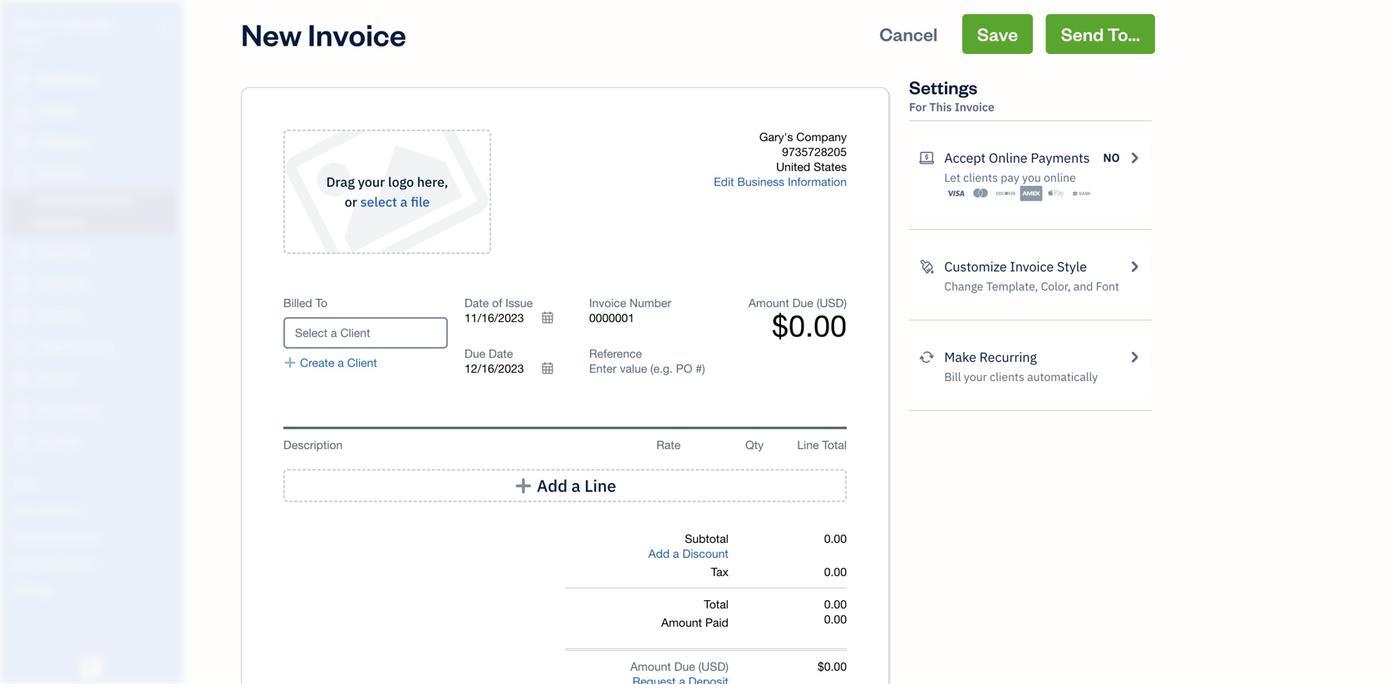 Task type: vqa. For each thing, say whether or not it's contained in the screenshot.
rightmost (
yes



Task type: describe. For each thing, give the bounding box(es) containing it.
payments
[[1031, 149, 1090, 167]]

automatically
[[1027, 369, 1098, 385]]

create
[[300, 356, 334, 370]]

settings for this invoice
[[909, 75, 995, 115]]

your for drag
[[358, 173, 385, 191]]

add a discount button
[[648, 547, 729, 562]]

bill your clients automatically
[[944, 369, 1098, 385]]

to...
[[1107, 22, 1140, 46]]

let clients pay you online
[[944, 170, 1076, 185]]

subtotal add a discount tax
[[648, 532, 729, 579]]

information
[[788, 175, 847, 189]]

rate
[[656, 438, 681, 452]]

drag
[[326, 173, 355, 191]]

owner
[[13, 33, 44, 47]]

items and services image
[[12, 530, 178, 543]]

gary's company owner
[[13, 15, 113, 47]]

business
[[737, 175, 785, 189]]

billed
[[283, 296, 312, 310]]

make recurring
[[944, 349, 1037, 366]]

a inside add a line button
[[571, 475, 581, 497]]

select
[[360, 193, 397, 211]]

send to... button
[[1046, 14, 1155, 54]]

new invoice
[[241, 14, 406, 54]]

apps image
[[12, 477, 178, 490]]

accept online payments
[[944, 149, 1090, 167]]

add a line
[[537, 475, 616, 497]]

amount due ( usd ) $0.00
[[749, 296, 847, 343]]

template,
[[986, 279, 1038, 294]]

0 vertical spatial date
[[465, 296, 489, 310]]

team members image
[[12, 504, 178, 517]]

description
[[283, 438, 343, 452]]

send
[[1061, 22, 1104, 46]]

american express image
[[1020, 185, 1042, 202]]

discount
[[682, 547, 729, 561]]

line inside button
[[585, 475, 616, 497]]

font
[[1096, 279, 1119, 294]]

qty
[[745, 438, 764, 452]]

a inside create a client button
[[338, 356, 344, 370]]

dashboard image
[[11, 72, 31, 89]]

to
[[315, 296, 328, 310]]

paid
[[705, 616, 729, 630]]

freshbooks image
[[78, 658, 105, 678]]

gary's for gary's company owner
[[13, 15, 52, 32]]

usd for amount due ( usd ) $0.00
[[820, 296, 844, 310]]

0 vertical spatial total
[[822, 438, 847, 452]]

number
[[629, 296, 671, 310]]

payment image
[[11, 245, 31, 262]]

a inside the subtotal add a discount tax
[[673, 547, 679, 561]]

estimate image
[[11, 135, 31, 152]]

total inside total amount paid
[[704, 598, 729, 612]]

settings
[[909, 75, 978, 99]]

of
[[492, 296, 502, 310]]

paintbrush image
[[919, 257, 934, 277]]

refresh image
[[919, 347, 934, 367]]

a inside the drag your logo here , or select a file
[[400, 193, 408, 211]]

amount due ( usd )
[[630, 660, 729, 674]]

12/16/2023
[[465, 362, 524, 376]]

change
[[944, 279, 983, 294]]

( for amount due ( usd )
[[698, 660, 701, 674]]

mastercard image
[[970, 185, 992, 202]]

online
[[1044, 170, 1076, 185]]

line total
[[797, 438, 847, 452]]

pay
[[1001, 170, 1019, 185]]

file
[[411, 193, 430, 211]]

0.00 0.00
[[824, 598, 847, 627]]

company for gary's company owner
[[55, 15, 113, 32]]

invoice image
[[11, 167, 31, 184]]

main element
[[0, 0, 224, 685]]

total amount paid
[[661, 598, 729, 630]]

new
[[241, 14, 302, 54]]

3 0.00 from the top
[[824, 598, 847, 612]]

date of issue
[[465, 296, 533, 310]]

0 vertical spatial clients
[[963, 170, 998, 185]]

1 0.00 from the top
[[824, 532, 847, 546]]

amount for amount due ( usd )
[[630, 660, 671, 674]]

timer image
[[11, 340, 31, 357]]

due for amount due ( usd )
[[674, 660, 695, 674]]

states
[[814, 160, 847, 174]]

plus image for create a client
[[283, 356, 297, 371]]

for
[[909, 99, 927, 115]]

here
[[417, 173, 444, 191]]

drag your logo here , or select a file
[[326, 173, 448, 211]]

send to...
[[1061, 22, 1140, 46]]



Task type: locate. For each thing, give the bounding box(es) containing it.
line
[[797, 438, 819, 452], [585, 475, 616, 497]]

2 vertical spatial due
[[674, 660, 695, 674]]

1 vertical spatial )
[[726, 660, 729, 674]]

a
[[400, 193, 408, 211], [338, 356, 344, 370], [571, 475, 581, 497], [673, 547, 679, 561]]

date left 'of'
[[465, 296, 489, 310]]

0 horizontal spatial plus image
[[283, 356, 297, 371]]

1 vertical spatial $0.00
[[818, 660, 847, 674]]

0 horizontal spatial company
[[55, 15, 113, 32]]

0 vertical spatial chevronright image
[[1127, 148, 1142, 168]]

edit
[[714, 175, 734, 189]]

chevronright image for customize invoice style
[[1127, 257, 1142, 277]]

change template, color, and font
[[944, 279, 1119, 294]]

your right bill
[[964, 369, 987, 385]]

1 horizontal spatial plus image
[[514, 478, 533, 494]]

0 horizontal spatial gary's
[[13, 15, 52, 32]]

logo
[[388, 173, 414, 191]]

0 vertical spatial )
[[844, 296, 847, 310]]

date
[[465, 296, 489, 310], [489, 347, 513, 361]]

1 horizontal spatial company
[[796, 130, 847, 144]]

client
[[347, 356, 377, 370]]

money image
[[11, 371, 31, 388]]

apple pay image
[[1045, 185, 1068, 202]]

expense image
[[11, 277, 31, 293]]

gary's up united
[[759, 130, 793, 144]]

0 vertical spatial (
[[817, 296, 820, 310]]

0 vertical spatial add
[[537, 475, 568, 497]]

1 horizontal spatial usd
[[820, 296, 844, 310]]

2 chevronright image from the top
[[1127, 257, 1142, 277]]

usd
[[820, 296, 844, 310], [701, 660, 726, 674]]

project image
[[11, 308, 31, 325]]

amount inside amount due ( usd ) $0.00
[[749, 296, 789, 310]]

0 vertical spatial company
[[55, 15, 113, 32]]

your
[[358, 173, 385, 191], [964, 369, 987, 385]]

2 vertical spatial amount
[[630, 660, 671, 674]]

this
[[929, 99, 952, 115]]

usd for amount due ( usd )
[[701, 660, 726, 674]]

12/16/2023 button
[[465, 361, 564, 376]]

0 vertical spatial line
[[797, 438, 819, 452]]

color,
[[1041, 279, 1071, 294]]

1 vertical spatial company
[[796, 130, 847, 144]]

1 vertical spatial date
[[489, 347, 513, 361]]

company
[[55, 15, 113, 32], [796, 130, 847, 144]]

( for amount due ( usd ) $0.00
[[817, 296, 820, 310]]

let
[[944, 170, 961, 185]]

1 vertical spatial your
[[964, 369, 987, 385]]

1 horizontal spatial gary's
[[759, 130, 793, 144]]

1 vertical spatial gary's
[[759, 130, 793, 144]]

( inside amount due ( usd ) $0.00
[[817, 296, 820, 310]]

invoice
[[308, 14, 406, 54], [955, 99, 995, 115], [1010, 258, 1054, 275], [589, 296, 626, 310]]

cancel
[[879, 22, 938, 46]]

bill
[[944, 369, 961, 385]]

0 horizontal spatial your
[[358, 173, 385, 191]]

add inside the subtotal add a discount tax
[[648, 547, 670, 561]]

online
[[989, 149, 1028, 167]]

due inside due date 12/16/2023
[[465, 347, 485, 361]]

clients down accept
[[963, 170, 998, 185]]

plus image for add a line
[[514, 478, 533, 494]]

due for amount due ( usd ) $0.00
[[792, 296, 813, 310]]

gary's inside the gary's company owner
[[13, 15, 52, 32]]

date up 12/16/2023 at bottom left
[[489, 347, 513, 361]]

Issue date in MM/DD/YYYY format text field
[[465, 311, 564, 325]]

(
[[817, 296, 820, 310], [698, 660, 701, 674]]

usd inside amount due ( usd ) $0.00
[[820, 296, 844, 310]]

plus image
[[283, 356, 297, 371], [514, 478, 533, 494]]

2 horizontal spatial due
[[792, 296, 813, 310]]

0 vertical spatial $0.00
[[772, 308, 847, 343]]

Client text field
[[285, 319, 446, 347]]

clients
[[963, 170, 998, 185], [990, 369, 1024, 385]]

Reference Number text field
[[589, 362, 706, 376]]

due date 12/16/2023
[[465, 347, 524, 376]]

billed to
[[283, 296, 328, 310]]

1 horizontal spatial your
[[964, 369, 987, 385]]

invoice number
[[589, 296, 671, 310]]

cancel button
[[865, 14, 953, 54]]

style
[[1057, 258, 1087, 275]]

customize invoice style
[[944, 258, 1087, 275]]

0 vertical spatial plus image
[[283, 356, 297, 371]]

$0.00 inside amount due ( usd ) $0.00
[[772, 308, 847, 343]]

accept
[[944, 149, 986, 167]]

company for gary's company 9735728205 united states edit business information
[[796, 130, 847, 144]]

plus image inside add a line button
[[514, 478, 533, 494]]

) for amount due ( usd ) $0.00
[[844, 296, 847, 310]]

1 vertical spatial usd
[[701, 660, 726, 674]]

edit business information button
[[714, 175, 847, 189]]

your up select in the left of the page
[[358, 173, 385, 191]]

3 chevronright image from the top
[[1127, 347, 1142, 367]]

bank image
[[1070, 185, 1093, 202]]

reference
[[589, 347, 642, 361]]

1 vertical spatial due
[[465, 347, 485, 361]]

chevronright image
[[1127, 148, 1142, 168], [1127, 257, 1142, 277], [1127, 347, 1142, 367]]

save
[[977, 22, 1018, 46]]

1 vertical spatial total
[[704, 598, 729, 612]]

gary's
[[13, 15, 52, 32], [759, 130, 793, 144]]

) for amount due ( usd )
[[726, 660, 729, 674]]

make
[[944, 349, 976, 366]]

and
[[1074, 279, 1093, 294]]

chart image
[[11, 403, 31, 420]]

,
[[444, 173, 448, 191]]

0 horizontal spatial usd
[[701, 660, 726, 674]]

your inside the drag your logo here , or select a file
[[358, 173, 385, 191]]

Enter an Invoice # text field
[[589, 311, 635, 325]]

1 horizontal spatial line
[[797, 438, 819, 452]]

plus image left the add a line
[[514, 478, 533, 494]]

onlinesales image
[[919, 148, 934, 168]]

1 horizontal spatial )
[[844, 296, 847, 310]]

clients down the recurring
[[990, 369, 1024, 385]]

you
[[1022, 170, 1041, 185]]

due
[[792, 296, 813, 310], [465, 347, 485, 361], [674, 660, 695, 674]]

company inside gary's company 9735728205 united states edit business information
[[796, 130, 847, 144]]

0 horizontal spatial )
[[726, 660, 729, 674]]

chevronright image for no
[[1127, 148, 1142, 168]]

) inside amount due ( usd ) $0.00
[[844, 296, 847, 310]]

settings image
[[12, 583, 178, 597]]

save button
[[962, 14, 1033, 54]]

0 vertical spatial amount
[[749, 296, 789, 310]]

add a line button
[[283, 470, 847, 503]]

1 horizontal spatial due
[[674, 660, 695, 674]]

issue
[[505, 296, 533, 310]]

0 horizontal spatial total
[[704, 598, 729, 612]]

create a client button
[[283, 356, 377, 371]]

gary's up owner
[[13, 15, 52, 32]]

recurring
[[979, 349, 1037, 366]]

gary's company 9735728205 united states edit business information
[[714, 130, 847, 189]]

)
[[844, 296, 847, 310], [726, 660, 729, 674]]

your for bill
[[964, 369, 987, 385]]

2 0.00 from the top
[[824, 565, 847, 579]]

1 vertical spatial (
[[698, 660, 701, 674]]

gary's inside gary's company 9735728205 united states edit business information
[[759, 130, 793, 144]]

united
[[776, 160, 810, 174]]

or
[[345, 193, 357, 211]]

report image
[[11, 435, 31, 451]]

discover image
[[995, 185, 1017, 202]]

9735728205
[[782, 145, 847, 159]]

1 vertical spatial amount
[[661, 616, 702, 630]]

total up paid in the right bottom of the page
[[704, 598, 729, 612]]

0 horizontal spatial (
[[698, 660, 701, 674]]

1 vertical spatial line
[[585, 475, 616, 497]]

date inside due date 12/16/2023
[[489, 347, 513, 361]]

1 vertical spatial chevronright image
[[1127, 257, 1142, 277]]

total
[[822, 438, 847, 452], [704, 598, 729, 612]]

4 0.00 from the top
[[824, 613, 847, 627]]

1 vertical spatial plus image
[[514, 478, 533, 494]]

0 vertical spatial gary's
[[13, 15, 52, 32]]

bank connections image
[[12, 557, 178, 570]]

total right the qty
[[822, 438, 847, 452]]

gary's for gary's company 9735728205 united states edit business information
[[759, 130, 793, 144]]

client image
[[11, 104, 31, 120]]

1 horizontal spatial total
[[822, 438, 847, 452]]

1 vertical spatial add
[[648, 547, 670, 561]]

no
[[1103, 150, 1120, 165]]

0 vertical spatial usd
[[820, 296, 844, 310]]

0 horizontal spatial line
[[585, 475, 616, 497]]

tax
[[711, 565, 729, 579]]

1 chevronright image from the top
[[1127, 148, 1142, 168]]

0 horizontal spatial due
[[465, 347, 485, 361]]

chevronright image for make recurring
[[1127, 347, 1142, 367]]

0 horizontal spatial add
[[537, 475, 568, 497]]

visa image
[[944, 185, 967, 202]]

customize
[[944, 258, 1007, 275]]

0 vertical spatial your
[[358, 173, 385, 191]]

amount for amount due ( usd ) $0.00
[[749, 296, 789, 310]]

add
[[537, 475, 568, 497], [648, 547, 670, 561]]

0.00
[[824, 532, 847, 546], [824, 565, 847, 579], [824, 598, 847, 612], [824, 613, 847, 627]]

plus image left "create"
[[283, 356, 297, 371]]

create a client
[[300, 356, 377, 370]]

subtotal
[[685, 532, 729, 546]]

invoice inside settings for this invoice
[[955, 99, 995, 115]]

0 vertical spatial due
[[792, 296, 813, 310]]

2 vertical spatial chevronright image
[[1127, 347, 1142, 367]]

$0.00
[[772, 308, 847, 343], [818, 660, 847, 674]]

company inside the gary's company owner
[[55, 15, 113, 32]]

amount inside total amount paid
[[661, 616, 702, 630]]

1 horizontal spatial (
[[817, 296, 820, 310]]

due inside amount due ( usd ) $0.00
[[792, 296, 813, 310]]

1 vertical spatial clients
[[990, 369, 1024, 385]]

add inside button
[[537, 475, 568, 497]]

amount
[[749, 296, 789, 310], [661, 616, 702, 630], [630, 660, 671, 674]]

1 horizontal spatial add
[[648, 547, 670, 561]]



